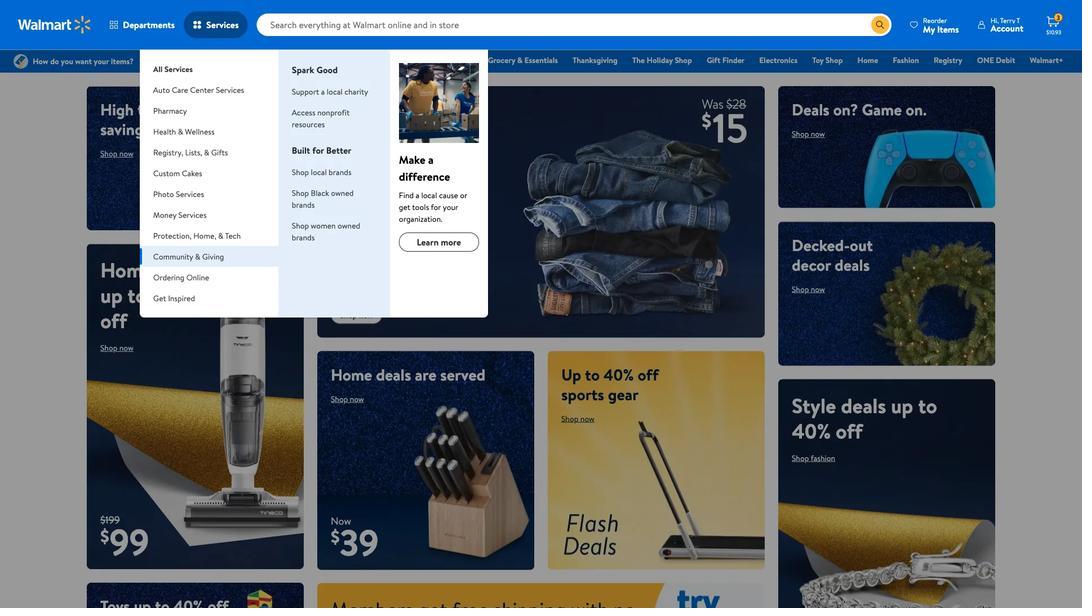 Task type: vqa. For each thing, say whether or not it's contained in the screenshot.
Black in Shop Black owned brands
yes



Task type: describe. For each thing, give the bounding box(es) containing it.
departments
[[123, 19, 175, 31]]

decor
[[792, 254, 831, 276]]

high
[[100, 99, 134, 121]]

owned for shop women owned brands
[[338, 220, 360, 231]]

$199 $ 99
[[100, 514, 149, 567]]

organization.
[[399, 213, 443, 224]]

shop women owned brands
[[292, 220, 360, 243]]

all services link
[[140, 50, 278, 80]]

0 vertical spatial brands
[[329, 167, 352, 178]]

fashion link
[[888, 54, 925, 66]]

a for make
[[428, 152, 434, 167]]

health
[[153, 126, 176, 137]]

0 vertical spatial local
[[327, 86, 343, 97]]

departments button
[[100, 11, 184, 38]]

deals for style deals up to 40% off
[[841, 392, 887, 420]]

now for save big!
[[359, 310, 373, 321]]

now
[[331, 514, 351, 529]]

good
[[317, 64, 338, 76]]

was dollar $199, now dollar 99 group
[[87, 514, 149, 570]]

registry,
[[153, 147, 183, 158]]

registry link
[[929, 54, 968, 66]]

access nonprofit resources
[[292, 107, 350, 130]]

protection, home, & tech
[[153, 230, 241, 241]]

health & wellness
[[153, 126, 215, 137]]

served
[[440, 364, 486, 386]]

& for essentials
[[517, 55, 523, 66]]

shop now link for home deals are served
[[331, 394, 364, 405]]

resources
[[292, 119, 325, 130]]

photo
[[153, 189, 174, 200]]

off inside up to 40% off sports gear
[[638, 364, 659, 386]]

off for home deals up to 30% off
[[100, 307, 127, 335]]

custom
[[153, 168, 180, 179]]

local inside make a difference find a local cause or get tools for your organization.
[[421, 190, 437, 201]]

for inside make a difference find a local cause or get tools for your organization.
[[431, 202, 441, 213]]

$199
[[100, 514, 120, 528]]

deals for home deals are served
[[376, 364, 411, 386]]

toy
[[813, 55, 824, 66]]

fashion
[[893, 55, 920, 66]]

auto
[[153, 84, 170, 95]]

shop women owned brands link
[[292, 220, 360, 243]]

1 horizontal spatial a
[[416, 190, 420, 201]]

money services
[[153, 209, 207, 220]]

to for home
[[128, 282, 147, 310]]

deals inside decked-out decor deals
[[835, 254, 870, 276]]

grocery & essentials
[[488, 55, 558, 66]]

the holiday shop link
[[628, 54, 697, 66]]

cause
[[439, 190, 458, 201]]

black friday deals
[[411, 55, 473, 66]]

black inside "link"
[[411, 55, 430, 66]]

40% inside up to 40% off sports gear
[[604, 364, 634, 386]]

learn more link
[[399, 233, 479, 252]]

brands for black
[[292, 199, 315, 210]]

deals for home deals up to 30% off
[[158, 256, 204, 284]]

now dollar 39 null group
[[317, 514, 379, 571]]

high tech gifts, huge savings
[[100, 99, 246, 140]]

the holiday shop
[[633, 55, 692, 66]]

make
[[399, 152, 426, 167]]

walmart+
[[1030, 55, 1064, 66]]

to for style
[[919, 392, 938, 420]]

now for decked-out decor deals
[[811, 284, 825, 295]]

get inspired button
[[140, 288, 278, 309]]

tech
[[225, 230, 241, 241]]

services inside auto care center services dropdown button
[[216, 84, 244, 95]]

one
[[978, 55, 995, 66]]

your
[[443, 202, 458, 213]]

& for wellness
[[178, 126, 183, 137]]

shop inside shop black owned brands
[[292, 187, 309, 198]]

terry
[[1001, 16, 1016, 25]]

pharmacy
[[153, 105, 187, 116]]

auto care center services button
[[140, 80, 278, 100]]

shop now link for decked-out decor deals
[[792, 284, 825, 295]]

or
[[460, 190, 468, 201]]

home,
[[194, 230, 216, 241]]

shop now for home deals are served
[[331, 394, 364, 405]]

custom cakes button
[[140, 163, 278, 184]]

difference
[[399, 169, 450, 184]]

huge
[[212, 99, 246, 121]]

Walmart Site-Wide search field
[[257, 14, 892, 36]]

services button
[[184, 11, 248, 38]]

my
[[924, 23, 935, 35]]

& left the tech
[[218, 230, 224, 241]]

on.
[[906, 99, 927, 121]]

shop fashion link
[[792, 453, 836, 464]]

support a local charity link
[[292, 86, 368, 97]]

cakes
[[182, 168, 202, 179]]

items
[[938, 23, 960, 35]]

deals on? game on.
[[792, 99, 927, 121]]

style
[[792, 392, 837, 420]]

account
[[991, 22, 1024, 34]]

Search search field
[[257, 14, 892, 36]]

up for style deals up to 40% off
[[891, 392, 914, 420]]

now for high tech gifts, huge savings
[[119, 148, 134, 159]]

now for home deals are served
[[350, 394, 364, 405]]

2 horizontal spatial home
[[858, 55, 879, 66]]

reorder
[[924, 16, 947, 25]]

more
[[441, 236, 461, 249]]

owned for shop black owned brands
[[331, 187, 354, 198]]

friday
[[432, 55, 453, 66]]

finder
[[723, 55, 745, 66]]

electronics
[[760, 55, 798, 66]]

support
[[292, 86, 319, 97]]

one debit link
[[973, 54, 1021, 66]]

essentials
[[525, 55, 558, 66]]

community
[[153, 251, 193, 262]]

shop black owned brands
[[292, 187, 354, 210]]

online
[[186, 272, 209, 283]]

are
[[415, 364, 437, 386]]

black inside shop black owned brands
[[311, 187, 329, 198]]

style deals up to 40% off
[[792, 392, 938, 445]]

custom cakes
[[153, 168, 202, 179]]

shop black owned brands link
[[292, 187, 354, 210]]

savings
[[100, 118, 150, 140]]

find
[[399, 190, 414, 201]]

shop inside shop women owned brands
[[292, 220, 309, 231]]

brands for women
[[292, 232, 315, 243]]

sports
[[562, 384, 604, 406]]

tech
[[138, 99, 168, 121]]

now for deals on? game on.
[[811, 129, 825, 140]]

walmart+ link
[[1025, 54, 1069, 66]]



Task type: locate. For each thing, give the bounding box(es) containing it.
off inside "home deals up to 30% off"
[[100, 307, 127, 335]]

deals inside "link"
[[455, 55, 473, 66]]

up inside "home deals up to 30% off"
[[100, 282, 123, 310]]

community & giving button
[[140, 246, 278, 267]]

built for better
[[292, 144, 352, 157]]

hi, terry t account
[[991, 16, 1024, 34]]

a
[[321, 86, 325, 97], [428, 152, 434, 167], [416, 190, 420, 201]]

all services
[[153, 63, 193, 74]]

2 horizontal spatial a
[[428, 152, 434, 167]]

shop now link for save big!
[[331, 307, 382, 325]]

walmart image
[[18, 16, 91, 34]]

grocery & essentials link
[[483, 54, 563, 66]]

up for home deals up to 30% off
[[100, 282, 123, 310]]

decked-
[[792, 234, 850, 256]]

1 horizontal spatial black
[[411, 55, 430, 66]]

40% up the shop fashion
[[792, 417, 831, 445]]

brands down better
[[329, 167, 352, 178]]

ordering online
[[153, 272, 209, 283]]

39
[[340, 518, 379, 568]]

brands up 'women'
[[292, 199, 315, 210]]

1 vertical spatial local
[[311, 167, 327, 178]]

0 horizontal spatial to
[[128, 282, 147, 310]]

wellness
[[185, 126, 215, 137]]

off for style deals up to 40% off
[[836, 417, 863, 445]]

for right built at the left top of the page
[[312, 144, 324, 157]]

2 horizontal spatial to
[[919, 392, 938, 420]]

0 horizontal spatial home
[[100, 256, 154, 284]]

debit
[[996, 55, 1016, 66]]

services inside money services "dropdown button"
[[178, 209, 207, 220]]

gift
[[707, 55, 721, 66]]

1 vertical spatial off
[[638, 364, 659, 386]]

up
[[100, 282, 123, 310], [891, 392, 914, 420]]

protection,
[[153, 230, 192, 241]]

community & giving
[[153, 251, 224, 262]]

shop now for home deals up to 30% off
[[100, 343, 134, 354]]

now $ 39
[[331, 514, 379, 568]]

shop fashion
[[792, 453, 836, 464]]

home link
[[853, 54, 884, 66]]

shop now for decked-out decor deals
[[792, 284, 825, 295]]

center
[[190, 84, 214, 95]]

registry, lists, & gifts
[[153, 147, 228, 158]]

search icon image
[[876, 20, 885, 29]]

one debit
[[978, 55, 1016, 66]]

$ inside $199 $ 99
[[100, 524, 109, 549]]

access nonprofit resources link
[[292, 107, 350, 130]]

tools
[[412, 202, 429, 213]]

get inspired
[[153, 293, 195, 304]]

$ for 99
[[100, 524, 109, 549]]

local up the nonprofit
[[327, 86, 343, 97]]

0 horizontal spatial for
[[312, 144, 324, 157]]

shop now for high tech gifts, huge savings
[[100, 148, 134, 159]]

owned inside shop black owned brands
[[331, 187, 354, 198]]

& left gifts
[[204, 147, 209, 158]]

to inside "home deals up to 30% off"
[[128, 282, 147, 310]]

learn more
[[417, 236, 461, 249]]

shop now link for home deals up to 30% off
[[100, 343, 134, 354]]

a for support
[[321, 86, 325, 97]]

1 vertical spatial for
[[431, 202, 441, 213]]

shop now link for high tech gifts, huge savings
[[100, 148, 134, 159]]

0 horizontal spatial a
[[321, 86, 325, 97]]

$
[[100, 524, 109, 549], [331, 525, 340, 550]]

shop now for deals on? game on.
[[792, 129, 825, 140]]

up
[[562, 364, 582, 386]]

services inside all services link
[[164, 63, 193, 74]]

40% right "up"
[[604, 364, 634, 386]]

0 horizontal spatial deals
[[455, 55, 473, 66]]

for
[[312, 144, 324, 157], [431, 202, 441, 213]]

1 horizontal spatial for
[[431, 202, 441, 213]]

owned inside shop women owned brands
[[338, 220, 360, 231]]

0 horizontal spatial 40%
[[604, 364, 634, 386]]

black friday deals link
[[406, 54, 478, 66]]

& right the health
[[178, 126, 183, 137]]

home
[[858, 55, 879, 66], [100, 256, 154, 284], [331, 364, 372, 386]]

lists,
[[185, 147, 202, 158]]

services for photo services
[[176, 189, 204, 200]]

40% inside style deals up to 40% off
[[792, 417, 831, 445]]

1 horizontal spatial $
[[331, 525, 340, 550]]

learn
[[417, 236, 439, 249]]

& left the giving
[[195, 251, 200, 262]]

game
[[862, 99, 902, 121]]

& for giving
[[195, 251, 200, 262]]

deals inside "home deals up to 30% off"
[[158, 256, 204, 284]]

giving
[[202, 251, 224, 262]]

30%
[[151, 282, 188, 310]]

2 vertical spatial a
[[416, 190, 420, 201]]

1 vertical spatial deals
[[792, 99, 830, 121]]

gifts
[[211, 147, 228, 158]]

local up tools
[[421, 190, 437, 201]]

0 vertical spatial 40%
[[604, 364, 634, 386]]

services
[[206, 19, 239, 31], [164, 63, 193, 74], [216, 84, 244, 95], [176, 189, 204, 200], [178, 209, 207, 220]]

owned down shop local brands
[[331, 187, 354, 198]]

now
[[811, 129, 825, 140], [119, 148, 134, 159], [811, 284, 825, 295], [359, 310, 373, 321], [119, 343, 134, 354], [350, 394, 364, 405], [581, 414, 595, 425]]

0 vertical spatial home
[[858, 55, 879, 66]]

home deals up to 30% off
[[100, 256, 204, 335]]

photo services button
[[140, 184, 278, 205]]

protection, home, & tech button
[[140, 226, 278, 246]]

brands inside shop women owned brands
[[292, 232, 315, 243]]

ordering
[[153, 272, 185, 283]]

shop local brands
[[292, 167, 352, 178]]

a right 'support'
[[321, 86, 325, 97]]

shop now for up to 40% off sports gear
[[562, 414, 595, 425]]

access
[[292, 107, 316, 118]]

2 vertical spatial local
[[421, 190, 437, 201]]

black down shop local brands "link"
[[311, 187, 329, 198]]

1 vertical spatial black
[[311, 187, 329, 198]]

1 vertical spatial 40%
[[792, 417, 831, 445]]

services up huge
[[216, 84, 244, 95]]

0 horizontal spatial up
[[100, 282, 123, 310]]

services up all services link
[[206, 19, 239, 31]]

up inside style deals up to 40% off
[[891, 392, 914, 420]]

for left your
[[431, 202, 441, 213]]

0 vertical spatial black
[[411, 55, 430, 66]]

deals left on?
[[792, 99, 830, 121]]

ordering online button
[[140, 267, 278, 288]]

to inside up to 40% off sports gear
[[585, 364, 600, 386]]

0 vertical spatial a
[[321, 86, 325, 97]]

0 vertical spatial off
[[100, 307, 127, 335]]

off
[[100, 307, 127, 335], [638, 364, 659, 386], [836, 417, 863, 445]]

1 horizontal spatial up
[[891, 392, 914, 420]]

black left friday
[[411, 55, 430, 66]]

money services button
[[140, 205, 278, 226]]

2 vertical spatial brands
[[292, 232, 315, 243]]

hi,
[[991, 16, 999, 25]]

brands down 'women'
[[292, 232, 315, 243]]

services down cakes
[[176, 189, 204, 200]]

all
[[153, 63, 163, 74]]

the
[[633, 55, 645, 66]]

gift finder link
[[702, 54, 750, 66]]

1 horizontal spatial 40%
[[792, 417, 831, 445]]

0 vertical spatial owned
[[331, 187, 354, 198]]

brands inside shop black owned brands
[[292, 199, 315, 210]]

shop now link for deals on? game on.
[[792, 129, 825, 140]]

$ for 39
[[331, 525, 340, 550]]

0 horizontal spatial off
[[100, 307, 127, 335]]

a up difference
[[428, 152, 434, 167]]

up to 40% off sports gear
[[562, 364, 659, 406]]

photo services
[[153, 189, 204, 200]]

40%
[[604, 364, 634, 386], [792, 417, 831, 445]]

home deals are served
[[331, 364, 486, 386]]

spark good
[[292, 64, 338, 76]]

1 horizontal spatial off
[[638, 364, 659, 386]]

now for up to 40% off sports gear
[[581, 414, 595, 425]]

$ inside now $ 39
[[331, 525, 340, 550]]

services inside photo services dropdown button
[[176, 189, 204, 200]]

0 vertical spatial deals
[[455, 55, 473, 66]]

registry
[[934, 55, 963, 66]]

0 horizontal spatial $
[[100, 524, 109, 549]]

inspired
[[168, 293, 195, 304]]

to
[[128, 282, 147, 310], [585, 364, 600, 386], [919, 392, 938, 420]]

built
[[292, 144, 310, 157]]

1 horizontal spatial home
[[331, 364, 372, 386]]

services for all services
[[164, 63, 193, 74]]

services inside services dropdown button
[[206, 19, 239, 31]]

1 vertical spatial a
[[428, 152, 434, 167]]

0 vertical spatial for
[[312, 144, 324, 157]]

shop now link for up to 40% off sports gear
[[562, 414, 595, 425]]

home inside "home deals up to 30% off"
[[100, 256, 154, 284]]

deals inside style deals up to 40% off
[[841, 392, 887, 420]]

2 horizontal spatial off
[[836, 417, 863, 445]]

0 horizontal spatial black
[[311, 187, 329, 198]]

1 vertical spatial up
[[891, 392, 914, 420]]

charity
[[345, 86, 368, 97]]

& right "grocery"
[[517, 55, 523, 66]]

deals
[[455, 55, 473, 66], [792, 99, 830, 121]]

to inside style deals up to 40% off
[[919, 392, 938, 420]]

home for 39
[[331, 364, 372, 386]]

home for 99
[[100, 256, 154, 284]]

out
[[850, 234, 873, 256]]

2 vertical spatial off
[[836, 417, 863, 445]]

off inside style deals up to 40% off
[[836, 417, 863, 445]]

owned right 'women'
[[338, 220, 360, 231]]

shop now for save big!
[[340, 310, 373, 321]]

2 vertical spatial home
[[331, 364, 372, 386]]

1 horizontal spatial to
[[585, 364, 600, 386]]

now for home deals up to 30% off
[[119, 343, 134, 354]]

deals right friday
[[455, 55, 473, 66]]

1 vertical spatial brands
[[292, 199, 315, 210]]

community & giving image
[[399, 63, 479, 143]]

deals
[[835, 254, 870, 276], [158, 256, 204, 284], [376, 364, 411, 386], [841, 392, 887, 420]]

0 vertical spatial to
[[128, 282, 147, 310]]

1 vertical spatial owned
[[338, 220, 360, 231]]

get
[[153, 293, 166, 304]]

thanksgiving link
[[568, 54, 623, 66]]

services for money services
[[178, 209, 207, 220]]

2 vertical spatial to
[[919, 392, 938, 420]]

services up the protection, home, & tech
[[178, 209, 207, 220]]

services right all
[[164, 63, 193, 74]]

1 vertical spatial home
[[100, 256, 154, 284]]

women
[[311, 220, 336, 231]]

1 horizontal spatial deals
[[792, 99, 830, 121]]

save big!
[[331, 245, 470, 296]]

money
[[153, 209, 177, 220]]

0 vertical spatial up
[[100, 282, 123, 310]]

1 vertical spatial to
[[585, 364, 600, 386]]

a right find
[[416, 190, 420, 201]]

local down built for better
[[311, 167, 327, 178]]



